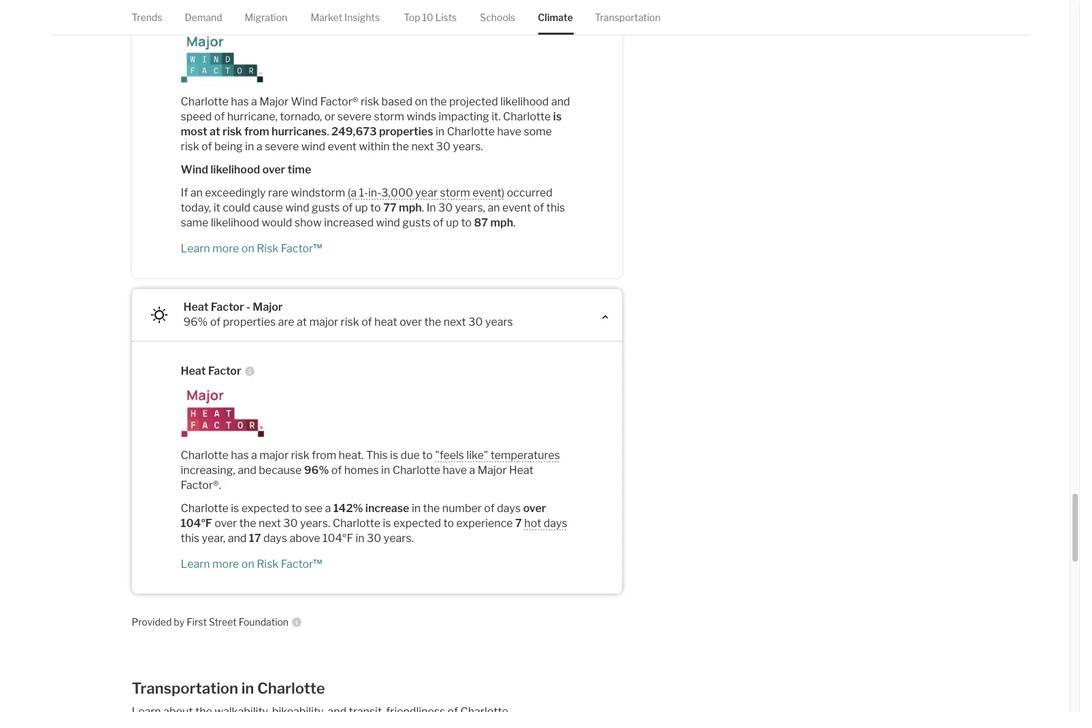 Task type: vqa. For each thing, say whether or not it's contained in the screenshot.
leftmost 'expected'
yes



Task type: locate. For each thing, give the bounding box(es) containing it.
over up rare on the top left of page
[[262, 163, 285, 176]]

wind factor score logo image
[[181, 36, 573, 84]]

properties down winds at the left top of page
[[379, 125, 433, 138]]

0 horizontal spatial transportation
[[132, 680, 238, 698]]

a inside a major heat factor®
[[469, 464, 475, 477]]

0 horizontal spatial storm
[[374, 110, 404, 123]]

has up the hurricane,
[[231, 95, 249, 108]]

factor for heat factor - major 96% of properties are at major        risk of heat over the next 30 years
[[211, 301, 244, 314]]

expected
[[242, 502, 289, 515], [393, 517, 441, 530]]

a inside charlotte is expected to see a 142 % increase in the number of days over 104 ºf over the next 30 years. charlotte is expected to experience 7 hot days this year, and 17 days above 104 ºf in 30 years.
[[325, 502, 331, 515]]

learn more on risk factor™ down would at top
[[181, 242, 322, 255]]

over right heat
[[400, 316, 422, 329]]

factor™ down above
[[281, 558, 322, 571]]

due
[[401, 449, 420, 462]]

to left see
[[292, 502, 302, 515]]

likelihood inside wind factor® risk based on the projected likelihood and speed of hurricane, tornado, or severe storm winds impacting it.
[[501, 95, 549, 108]]

1 vertical spatial from
[[312, 449, 336, 462]]

. for . 249,673 properties in charlotte
[[327, 125, 329, 138]]

(a
[[348, 186, 357, 199]]

risk down would at top
[[257, 242, 279, 255]]

. in 30 years, an event of this same likelihood would show increased wind gusts of up to
[[181, 201, 565, 229]]

. 249,673 properties in charlotte
[[327, 125, 495, 138]]

event down occurred
[[502, 201, 531, 214]]

expected down increase
[[393, 517, 441, 530]]

an
[[190, 186, 203, 199], [488, 201, 500, 214]]

severe down hurricanes
[[265, 140, 299, 153]]

0 vertical spatial factor™
[[281, 242, 322, 255]]

major down like"
[[478, 464, 507, 477]]

wind for factor
[[181, 11, 208, 24]]

major inside heat factor - major 96% of properties are at major        risk of heat over the next 30 years
[[253, 301, 283, 314]]

1 vertical spatial learn more on risk factor™
[[181, 558, 322, 571]]

at inside heat factor - major 96% of properties are at major        risk of heat over the next 30 years
[[297, 316, 307, 329]]

wind inside . in 30 years, an event of this same likelihood would show increased wind gusts of up to
[[376, 216, 400, 229]]

learn for charlotte
[[181, 558, 210, 571]]

wind right trends
[[181, 11, 208, 24]]

of down heat.
[[331, 464, 342, 477]]

gusts down "77 mph"
[[403, 216, 431, 229]]

ºf
[[201, 517, 212, 530], [342, 532, 353, 545]]

1 risk from the top
[[257, 242, 279, 255]]

2 vertical spatial major
[[478, 464, 507, 477]]

1 vertical spatial on
[[242, 242, 254, 255]]

years. down see
[[300, 517, 330, 530]]

storm up the years,
[[440, 186, 470, 199]]

more
[[212, 242, 239, 255], [212, 558, 239, 571]]

0 vertical spatial wind
[[301, 140, 326, 153]]

up
[[355, 201, 368, 214], [446, 216, 459, 229]]

next down . 249,673 properties in charlotte at the left top
[[411, 140, 434, 153]]

1 has from the top
[[231, 95, 249, 108]]

0 horizontal spatial an
[[190, 186, 203, 199]]

0 horizontal spatial properties
[[223, 316, 276, 329]]

1 vertical spatial at
[[297, 316, 307, 329]]

1 vertical spatial learn
[[181, 558, 210, 571]]

104
[[181, 517, 201, 530], [323, 532, 342, 545]]

wind up if
[[181, 163, 208, 176]]

1 vertical spatial has
[[231, 449, 249, 462]]

from inside charlotte has a major risk from heat. this is due to "feels like" temperatures increasing, and because 96% of homes in charlotte have
[[312, 449, 336, 462]]

2 factor™ from the top
[[281, 558, 322, 571]]

2 vertical spatial heat
[[509, 464, 534, 477]]

risk up being
[[223, 125, 242, 138]]

learn more on risk factor™ link down . in 30 years, an event of this same likelihood would show increased wind gusts of up to
[[181, 242, 573, 256]]

learn more on risk factor™ link
[[181, 242, 573, 256], [181, 557, 573, 572]]

0 vertical spatial expected
[[242, 502, 289, 515]]

0 vertical spatial from
[[244, 125, 269, 138]]

1 horizontal spatial major
[[309, 316, 338, 329]]

0 vertical spatial an
[[190, 186, 203, 199]]

speed
[[181, 110, 212, 123]]

of up experience
[[484, 502, 495, 515]]

this left year,
[[181, 532, 200, 545]]

has up increasing,
[[231, 449, 249, 462]]

factor for wind factor
[[211, 11, 244, 24]]

factor™ down show
[[281, 242, 322, 255]]

factor®
[[320, 95, 358, 108], [181, 479, 219, 492]]

learn more on risk factor™ link down charlotte is expected to see a 142 % increase in the number of days over 104 ºf over the next 30 years. charlotte is expected to experience 7 hot days this year, and 17 days above 104 ºf in 30 years.
[[181, 557, 573, 572]]

1 vertical spatial expected
[[393, 517, 441, 530]]

factor™
[[281, 242, 322, 255], [281, 558, 322, 571]]

0 horizontal spatial this
[[181, 532, 200, 545]]

1 horizontal spatial properties
[[379, 125, 433, 138]]

. down increasing,
[[219, 479, 221, 492]]

0 vertical spatial heat
[[183, 301, 209, 314]]

1 horizontal spatial 104
[[323, 532, 342, 545]]

heat inside heat factor - major 96% of properties are at major        risk of heat over the next 30 years
[[183, 301, 209, 314]]

96% inside charlotte has a major risk from heat. this is due to "feels like" temperatures increasing, and because 96% of homes in charlotte have
[[304, 464, 329, 477]]

0 horizontal spatial mph
[[399, 201, 422, 214]]

2 vertical spatial and
[[228, 532, 247, 545]]

2 vertical spatial years.
[[384, 532, 414, 545]]

is left due
[[390, 449, 398, 462]]

0 vertical spatial has
[[231, 95, 249, 108]]

1 learn from the top
[[181, 242, 210, 255]]

years. down increase
[[384, 532, 414, 545]]

of down most
[[202, 140, 212, 153]]

the inside wind factor® risk based on the projected likelihood and speed of hurricane, tornado, or severe storm winds impacting it.
[[430, 95, 447, 108]]

transportation link
[[595, 0, 661, 35]]

major up the hurricane,
[[260, 95, 289, 108]]

104 down increasing,
[[181, 517, 201, 530]]

heat for heat factor
[[181, 365, 206, 378]]

has for major
[[231, 449, 249, 462]]

0 vertical spatial next
[[411, 140, 434, 153]]

risk for wind likelihood over time
[[257, 242, 279, 255]]

1 horizontal spatial storm
[[440, 186, 470, 199]]

over up hot
[[523, 502, 546, 515]]

in
[[436, 125, 445, 138], [245, 140, 254, 153], [381, 464, 390, 477], [412, 502, 421, 515], [356, 532, 365, 545], [241, 680, 254, 698]]

at right are
[[297, 316, 307, 329]]

1 vertical spatial gusts
[[403, 216, 431, 229]]

this down occurred
[[546, 201, 565, 214]]

. down the or
[[327, 125, 329, 138]]

is
[[553, 110, 562, 123], [390, 449, 398, 462], [231, 502, 239, 515], [383, 517, 391, 530]]

risk up "because"
[[291, 449, 310, 462]]

have inside charlotte has a major risk from heat. this is due to "feels like" temperatures increasing, and because 96% of homes in charlotte have
[[443, 464, 467, 477]]

wind down 77
[[376, 216, 400, 229]]

likelihood down the could
[[211, 216, 259, 229]]

1 horizontal spatial years.
[[384, 532, 414, 545]]

the down . 249,673 properties in charlotte at the left top
[[392, 140, 409, 153]]

are
[[278, 316, 294, 329]]

0 vertical spatial event
[[328, 140, 357, 153]]

0 vertical spatial up
[[355, 201, 368, 214]]

1 horizontal spatial at
[[297, 316, 307, 329]]

3,000
[[381, 186, 413, 199]]

demand
[[185, 12, 222, 23]]

on for properties
[[242, 242, 254, 255]]

wind up show
[[285, 201, 310, 214]]

over
[[262, 163, 285, 176], [400, 316, 422, 329], [523, 502, 546, 515], [215, 517, 237, 530]]

learn more on risk factor™ down "17"
[[181, 558, 322, 571]]

1 more from the top
[[212, 242, 239, 255]]

wind inside occurred today, it could cause wind gusts of up to
[[285, 201, 310, 214]]

factor
[[211, 11, 244, 24], [211, 301, 244, 314], [208, 365, 241, 378]]

1 horizontal spatial transportation
[[595, 12, 661, 23]]

temperatures
[[491, 449, 560, 462]]

factor® down increasing,
[[181, 479, 219, 492]]

0 horizontal spatial major
[[260, 449, 289, 462]]

1 vertical spatial more
[[212, 558, 239, 571]]

transportation for transportation in charlotte
[[132, 680, 238, 698]]

to
[[370, 201, 381, 214], [461, 216, 472, 229], [422, 449, 433, 462], [292, 502, 302, 515], [444, 517, 454, 530]]

years,
[[455, 201, 485, 214]]

ºf down 142 at the bottom of page
[[342, 532, 353, 545]]

major for a
[[260, 95, 289, 108]]

wind up tornado,
[[291, 95, 318, 108]]

1 vertical spatial an
[[488, 201, 500, 214]]

learn more on risk factor™ link for in
[[181, 242, 573, 256]]

the up "17"
[[239, 517, 256, 530]]

of
[[214, 110, 225, 123], [202, 140, 212, 153], [342, 201, 353, 214], [534, 201, 544, 214], [433, 216, 444, 229], [210, 316, 221, 329], [362, 316, 372, 329], [331, 464, 342, 477], [484, 502, 495, 515]]

1 vertical spatial learn more on risk factor™ link
[[181, 557, 573, 572]]

an right if
[[190, 186, 203, 199]]

mph down 3,000
[[399, 201, 422, 214]]

up down 1-
[[355, 201, 368, 214]]

learn more on risk factor™ link for charlotte
[[181, 557, 573, 572]]

2 horizontal spatial years.
[[453, 140, 483, 153]]

2 vertical spatial wind
[[181, 163, 208, 176]]

storm
[[374, 110, 404, 123], [440, 186, 470, 199]]

7
[[515, 517, 522, 530]]

could
[[223, 201, 251, 214]]

0 vertical spatial risk
[[257, 242, 279, 255]]

87
[[474, 216, 488, 229]]

0 horizontal spatial days
[[263, 532, 287, 545]]

0 horizontal spatial event
[[328, 140, 357, 153]]

has inside charlotte has a major risk from heat. this is due to "feels like" temperatures increasing, and because 96% of homes in charlotte have
[[231, 449, 249, 462]]

1 learn more on risk factor™ link from the top
[[181, 242, 573, 256]]

and up some
[[551, 95, 570, 108]]

1 horizontal spatial event
[[502, 201, 531, 214]]

days up the 7
[[497, 502, 521, 515]]

1 horizontal spatial mph
[[490, 216, 513, 229]]

next inside have some risk of being in a severe wind event within the next 30 years.
[[411, 140, 434, 153]]

risk down most
[[181, 140, 199, 153]]

1 vertical spatial this
[[181, 532, 200, 545]]

severe up 249,673
[[338, 110, 372, 123]]

risk
[[361, 95, 379, 108], [223, 125, 242, 138], [181, 140, 199, 153], [341, 316, 359, 329], [291, 449, 310, 462]]

2 vertical spatial next
[[259, 517, 281, 530]]

17
[[249, 532, 261, 545]]

schools
[[480, 12, 516, 23]]

risk inside have some risk of being in a severe wind event within the next 30 years.
[[181, 140, 199, 153]]

learn more on risk factor™
[[181, 242, 322, 255], [181, 558, 322, 571]]

2 has from the top
[[231, 449, 249, 462]]

years. down the impacting
[[453, 140, 483, 153]]

is right it.
[[553, 110, 562, 123]]

1 vertical spatial have
[[443, 464, 467, 477]]

more for wind likelihood over time
[[212, 242, 239, 255]]

top 10 lists link
[[404, 0, 457, 35]]

charlotte has a major risk from heat. this is due to "feels like" temperatures increasing, and because 96% of homes in charlotte have
[[181, 449, 560, 477]]

and left "17"
[[228, 532, 247, 545]]

event)
[[473, 186, 505, 199]]

wind for factor®
[[291, 95, 318, 108]]

of inside charlotte has a major risk from heat. this is due to "feels like" temperatures increasing, and because 96% of homes in charlotte have
[[331, 464, 342, 477]]

is down increase
[[383, 517, 391, 530]]

0 horizontal spatial gusts
[[312, 201, 340, 214]]

0 vertical spatial at
[[210, 125, 220, 138]]

based
[[382, 95, 413, 108]]

on
[[415, 95, 428, 108], [242, 242, 254, 255], [242, 558, 254, 571]]

on down "17"
[[242, 558, 254, 571]]

gusts inside . in 30 years, an event of this same likelihood would show increased wind gusts of up to
[[403, 216, 431, 229]]

have
[[497, 125, 522, 138], [443, 464, 467, 477]]

2 horizontal spatial days
[[544, 517, 568, 530]]

up inside occurred today, it could cause wind gusts of up to
[[355, 201, 368, 214]]

major right -
[[253, 301, 283, 314]]

1 factor™ from the top
[[281, 242, 322, 255]]

1 horizontal spatial next
[[411, 140, 434, 153]]

0 horizontal spatial at
[[210, 125, 220, 138]]

storm down the based
[[374, 110, 404, 123]]

exceedingly
[[205, 186, 266, 199]]

142
[[333, 502, 353, 515]]

expected up "17"
[[242, 502, 289, 515]]

learn
[[181, 242, 210, 255], [181, 558, 210, 571]]

0 horizontal spatial have
[[443, 464, 467, 477]]

up inside . in 30 years, an event of this same likelihood would show increased wind gusts of up to
[[446, 216, 459, 229]]

30 inside have some risk of being in a severe wind event within the next 30 years.
[[436, 140, 451, 153]]

days right hot
[[544, 517, 568, 530]]

risk
[[257, 242, 279, 255], [257, 558, 279, 571]]

mph for 87 mph .
[[490, 216, 513, 229]]

heat factor
[[181, 365, 241, 378]]

risk down "17"
[[257, 558, 279, 571]]

transportation in charlotte
[[132, 680, 325, 698]]

0 vertical spatial transportation
[[595, 12, 661, 23]]

the
[[430, 95, 447, 108], [392, 140, 409, 153], [424, 316, 441, 329], [423, 502, 440, 515], [239, 517, 256, 530]]

0 vertical spatial wind
[[181, 11, 208, 24]]

wind inside wind factor® risk based on the projected likelihood and speed of hurricane, tornado, or severe storm winds impacting it.
[[291, 95, 318, 108]]

1-
[[359, 186, 368, 199]]

0 vertical spatial this
[[546, 201, 565, 214]]

0 vertical spatial 104
[[181, 517, 201, 530]]

same
[[181, 216, 209, 229]]

2 risk from the top
[[257, 558, 279, 571]]

likelihood up it.
[[501, 95, 549, 108]]

0 vertical spatial properties
[[379, 125, 433, 138]]

charlotte
[[181, 95, 229, 108], [503, 110, 551, 123], [447, 125, 495, 138], [181, 449, 229, 462], [393, 464, 440, 477], [181, 502, 229, 515], [333, 517, 381, 530], [257, 680, 325, 698]]

on up winds at the left top of page
[[415, 95, 428, 108]]

1 horizontal spatial days
[[497, 502, 521, 515]]

risk left heat
[[341, 316, 359, 329]]

2 vertical spatial likelihood
[[211, 216, 259, 229]]

like"
[[467, 449, 488, 462]]

1 vertical spatial factor™
[[281, 558, 322, 571]]

2 learn from the top
[[181, 558, 210, 571]]

2 vertical spatial factor
[[208, 365, 241, 378]]

30 right in
[[438, 201, 453, 214]]

on for a
[[242, 558, 254, 571]]

of up increased
[[342, 201, 353, 214]]

mph for 77 mph
[[399, 201, 422, 214]]

1 vertical spatial years.
[[300, 517, 330, 530]]

more down it
[[212, 242, 239, 255]]

0 vertical spatial factor®
[[320, 95, 358, 108]]

being
[[214, 140, 243, 153]]

properties down -
[[223, 316, 276, 329]]

2 learn more on risk factor™ link from the top
[[181, 557, 573, 572]]

0 vertical spatial likelihood
[[501, 95, 549, 108]]

0 horizontal spatial years.
[[300, 517, 330, 530]]

0 vertical spatial learn more on risk factor™ link
[[181, 242, 573, 256]]

1 learn more on risk factor™ from the top
[[181, 242, 322, 255]]

104 right above
[[323, 532, 342, 545]]

have down it.
[[497, 125, 522, 138]]

0 vertical spatial have
[[497, 125, 522, 138]]

event
[[328, 140, 357, 153], [502, 201, 531, 214]]

up down the years,
[[446, 216, 459, 229]]

and inside wind factor® risk based on the projected likelihood and speed of hurricane, tornado, or severe storm winds impacting it.
[[551, 95, 570, 108]]

2 learn more on risk factor™ from the top
[[181, 558, 322, 571]]

1 vertical spatial 96%
[[304, 464, 329, 477]]

an up '87 mph .'
[[488, 201, 500, 214]]

and left "because"
[[238, 464, 257, 477]]

to down number
[[444, 517, 454, 530]]

foundation
[[239, 617, 289, 628]]

1 vertical spatial properties
[[223, 316, 276, 329]]

market insights
[[311, 12, 380, 23]]

winds
[[407, 110, 436, 123]]

1 horizontal spatial factor®
[[320, 95, 358, 108]]

mph right 87
[[490, 216, 513, 229]]

factor inside heat factor - major 96% of properties are at major        risk of heat over the next 30 years
[[211, 301, 244, 314]]

0 vertical spatial major
[[260, 95, 289, 108]]

wind factor® risk based on the projected likelihood and speed of hurricane, tornado, or severe storm winds impacting it.
[[181, 95, 570, 123]]

gusts
[[312, 201, 340, 214], [403, 216, 431, 229]]

0 vertical spatial factor
[[211, 11, 244, 24]]

major
[[309, 316, 338, 329], [260, 449, 289, 462]]

0 vertical spatial years.
[[453, 140, 483, 153]]

96% right "because"
[[304, 464, 329, 477]]

30 down increase
[[367, 532, 381, 545]]

of down charlotte has a major
[[214, 110, 225, 123]]

0 vertical spatial learn
[[181, 242, 210, 255]]

87 mph .
[[474, 216, 516, 229]]

0 horizontal spatial up
[[355, 201, 368, 214]]

1 vertical spatial heat
[[181, 365, 206, 378]]

0 vertical spatial storm
[[374, 110, 404, 123]]

factor® inside wind factor® risk based on the projected likelihood and speed of hurricane, tornado, or severe storm winds impacting it.
[[320, 95, 358, 108]]

the up winds at the left top of page
[[430, 95, 447, 108]]

market
[[311, 12, 343, 23]]

a inside have some risk of being in a severe wind event within the next 30 years.
[[256, 140, 262, 153]]

major inside heat factor - major 96% of properties are at major        risk of heat over the next 30 years
[[309, 316, 338, 329]]

hurricane,
[[227, 110, 278, 123]]

1 vertical spatial mph
[[490, 216, 513, 229]]

ºf up year,
[[201, 517, 212, 530]]

storm inside wind factor® risk based on the projected likelihood and speed of hurricane, tornado, or severe storm winds impacting it.
[[374, 110, 404, 123]]

1 horizontal spatial 96%
[[304, 464, 329, 477]]

0 vertical spatial more
[[212, 242, 239, 255]]

learn down the same
[[181, 242, 210, 255]]

1 vertical spatial transportation
[[132, 680, 238, 698]]

is down increasing,
[[231, 502, 239, 515]]

on down the could
[[242, 242, 254, 255]]

major right are
[[309, 316, 338, 329]]

to right due
[[422, 449, 433, 462]]

. left in
[[422, 201, 424, 214]]

heat.
[[339, 449, 364, 462]]

2 more from the top
[[212, 558, 239, 571]]

0 horizontal spatial factor®
[[181, 479, 219, 492]]

1 vertical spatial wind
[[285, 201, 310, 214]]

0 vertical spatial major
[[309, 316, 338, 329]]

of inside wind factor® risk based on the projected likelihood and speed of hurricane, tornado, or severe storm winds impacting it.
[[214, 110, 225, 123]]

1 vertical spatial factor
[[211, 301, 244, 314]]

. for .
[[219, 479, 221, 492]]

factor® up the or
[[320, 95, 358, 108]]

1 vertical spatial ºf
[[342, 532, 353, 545]]

risk up is most at risk from
[[361, 95, 379, 108]]

next inside heat factor - major 96% of properties are at major        risk of heat over the next 30 years
[[444, 316, 466, 329]]

factor™ for wind likelihood over time
[[281, 242, 322, 255]]

the right heat
[[424, 316, 441, 329]]

. inside . in 30 years, an event of this same likelihood would show increased wind gusts of up to
[[422, 201, 424, 214]]

0 vertical spatial gusts
[[312, 201, 340, 214]]

more down year,
[[212, 558, 239, 571]]

1 vertical spatial likelihood
[[211, 163, 260, 176]]

risk inside wind factor® risk based on the projected likelihood and speed of hurricane, tornado, or severe storm winds impacting it.
[[361, 95, 379, 108]]

1 vertical spatial next
[[444, 316, 466, 329]]

0 horizontal spatial 96%
[[183, 316, 208, 329]]

to left 77
[[370, 201, 381, 214]]

of down in
[[433, 216, 444, 229]]

to left 87
[[461, 216, 472, 229]]

event down 249,673
[[328, 140, 357, 153]]

wind inside have some risk of being in a severe wind event within the next 30 years.
[[301, 140, 326, 153]]

have down "feels
[[443, 464, 467, 477]]

1 horizontal spatial this
[[546, 201, 565, 214]]

have inside have some risk of being in a severe wind event within the next 30 years.
[[497, 125, 522, 138]]

30 down . 249,673 properties in charlotte at the left top
[[436, 140, 451, 153]]



Task type: describe. For each thing, give the bounding box(es) containing it.
of inside occurred today, it could cause wind gusts of up to
[[342, 201, 353, 214]]

is inside charlotte has a major risk from heat. this is due to "feels like" temperatures increasing, and because 96% of homes in charlotte have
[[390, 449, 398, 462]]

factor™ for charlotte
[[281, 558, 322, 571]]

77
[[383, 201, 397, 214]]

occurred today, it could cause wind gusts of up to
[[181, 186, 553, 214]]

in-
[[368, 186, 381, 199]]

30 inside . in 30 years, an event of this same likelihood would show increased wind gusts of up to
[[438, 201, 453, 214]]

at inside is most at risk from
[[210, 125, 220, 138]]

in inside have some risk of being in a severe wind event within the next 30 years.
[[245, 140, 254, 153]]

%
[[353, 502, 363, 515]]

this inside . in 30 years, an event of this same likelihood would show increased wind gusts of up to
[[546, 201, 565, 214]]

learn more on risk factor™ for charlotte
[[181, 558, 322, 571]]

over up year,
[[215, 517, 237, 530]]

climate link
[[538, 0, 573, 35]]

96% inside heat factor - major 96% of properties are at major        risk of heat over the next 30 years
[[183, 316, 208, 329]]

year
[[416, 186, 438, 199]]

climate
[[538, 12, 573, 23]]

1 horizontal spatial ºf
[[342, 532, 353, 545]]

of inside charlotte is expected to see a 142 % increase in the number of days over 104 ºf over the next 30 years. charlotte is expected to experience 7 hot days this year, and 17 days above 104 ºf in 30 years.
[[484, 502, 495, 515]]

risk inside charlotte has a major risk from heat. this is due to "feels like" temperatures increasing, and because 96% of homes in charlotte have
[[291, 449, 310, 462]]

severe inside wind factor® risk based on the projected likelihood and speed of hurricane, tornado, or severe storm winds impacting it.
[[338, 110, 372, 123]]

factor® inside a major heat factor®
[[181, 479, 219, 492]]

increasing,
[[181, 464, 235, 477]]

risk for charlotte
[[257, 558, 279, 571]]

if
[[181, 186, 188, 199]]

1 horizontal spatial expected
[[393, 517, 441, 530]]

in
[[427, 201, 436, 214]]

heat factor - major 96% of properties are at major        risk of heat over the next 30 years
[[183, 301, 513, 329]]

experience
[[456, 517, 513, 530]]

likelihood inside . in 30 years, an event of this same likelihood would show increased wind gusts of up to
[[211, 216, 259, 229]]

year,
[[202, 532, 226, 545]]

provided
[[132, 617, 172, 628]]

transportation for transportation
[[595, 12, 661, 23]]

risk inside heat factor - major 96% of properties are at major        risk of heat over the next 30 years
[[341, 316, 359, 329]]

migration link
[[245, 0, 287, 35]]

from inside is most at risk from
[[244, 125, 269, 138]]

by
[[174, 617, 185, 628]]

heat
[[375, 316, 397, 329]]

a inside charlotte has a major risk from heat. this is due to "feels like" temperatures increasing, and because 96% of homes in charlotte have
[[251, 449, 257, 462]]

to inside . in 30 years, an event of this same likelihood would show increased wind gusts of up to
[[461, 216, 472, 229]]

event inside have some risk of being in a severe wind event within the next 30 years.
[[328, 140, 357, 153]]

lists
[[436, 12, 457, 23]]

gusts inside occurred today, it could cause wind gusts of up to
[[312, 201, 340, 214]]

77 mph
[[383, 201, 422, 214]]

a major heat factor®
[[181, 464, 534, 492]]

provided by first street foundation
[[132, 617, 289, 628]]

would
[[262, 216, 292, 229]]

properties inside heat factor - major 96% of properties are at major        risk of heat over the next 30 years
[[223, 316, 276, 329]]

"feels
[[435, 449, 464, 462]]

occurred
[[507, 186, 553, 199]]

trends
[[132, 12, 162, 23]]

migration
[[245, 12, 287, 23]]

heat factor score logo image
[[181, 390, 573, 438]]

an inside . in 30 years, an event of this same likelihood would show increased wind gusts of up to
[[488, 201, 500, 214]]

rare
[[268, 186, 289, 199]]

have some risk of being in a severe wind event within the next 30 years.
[[181, 125, 552, 153]]

the left number
[[423, 502, 440, 515]]

number
[[442, 502, 482, 515]]

of left heat
[[362, 316, 372, 329]]

impacting
[[439, 110, 489, 123]]

heat for heat factor - major 96% of properties are at major        risk of heat over the next 30 years
[[183, 301, 209, 314]]

this
[[366, 449, 388, 462]]

market insights link
[[311, 0, 380, 35]]

is inside is most at risk from
[[553, 110, 562, 123]]

if an exceedingly rare windstorm (a 1-in-3,000 year storm event)
[[181, 186, 505, 199]]

0 horizontal spatial ºf
[[201, 517, 212, 530]]

above
[[290, 532, 320, 545]]

time
[[288, 163, 311, 176]]

249,673
[[331, 125, 377, 138]]

years
[[485, 316, 513, 329]]

major inside charlotte has a major risk from heat. this is due to "feels like" temperatures increasing, and because 96% of homes in charlotte have
[[260, 449, 289, 462]]

1 vertical spatial days
[[544, 517, 568, 530]]

some
[[524, 125, 552, 138]]

wind for likelihood
[[181, 163, 208, 176]]

wind likelihood over time
[[181, 163, 311, 176]]

it
[[214, 201, 220, 214]]

over inside heat factor - major 96% of properties are at major        risk of heat over the next 30 years
[[400, 316, 422, 329]]

first
[[187, 617, 207, 628]]

learn for wind likelihood over time
[[181, 242, 210, 255]]

because
[[259, 464, 302, 477]]

the inside have some risk of being in a severe wind event within the next 30 years.
[[392, 140, 409, 153]]

major inside a major heat factor®
[[478, 464, 507, 477]]

1 vertical spatial 104
[[323, 532, 342, 545]]

it.
[[492, 110, 501, 123]]

trends link
[[132, 0, 162, 35]]

0 horizontal spatial expected
[[242, 502, 289, 515]]

wind factor
[[181, 11, 244, 24]]

of down occurred
[[534, 201, 544, 214]]

see
[[305, 502, 323, 515]]

hot
[[524, 517, 541, 530]]

or
[[325, 110, 335, 123]]

2 vertical spatial days
[[263, 532, 287, 545]]

most
[[181, 125, 207, 138]]

risk inside is most at risk from
[[223, 125, 242, 138]]

the inside heat factor - major 96% of properties are at major        risk of heat over the next 30 years
[[424, 316, 441, 329]]

0 vertical spatial days
[[497, 502, 521, 515]]

. right 87
[[513, 216, 516, 229]]

factor for heat factor
[[208, 365, 241, 378]]

hurricanes
[[272, 125, 327, 138]]

next inside charlotte is expected to see a 142 % increase in the number of days over 104 ºf over the next 30 years. charlotte is expected to experience 7 hot days this year, and 17 days above 104 ºf in 30 years.
[[259, 517, 281, 530]]

cause
[[253, 201, 283, 214]]

street
[[209, 617, 237, 628]]

top
[[404, 12, 420, 23]]

charlotte has a major
[[181, 95, 289, 108]]

top 10 lists
[[404, 12, 457, 23]]

of up heat factor at the bottom left of page
[[210, 316, 221, 329]]

homes
[[344, 464, 379, 477]]

on inside wind factor® risk based on the projected likelihood and speed of hurricane, tornado, or severe storm winds impacting it.
[[415, 95, 428, 108]]

is most at risk from
[[181, 110, 562, 138]]

demand link
[[185, 0, 222, 35]]

and inside charlotte is expected to see a 142 % increase in the number of days over 104 ºf over the next 30 years. charlotte is expected to experience 7 hot days this year, and 17 days above 104 ºf in 30 years.
[[228, 532, 247, 545]]

severe inside have some risk of being in a severe wind event within the next 30 years.
[[265, 140, 299, 153]]

to inside charlotte has a major risk from heat. this is due to "feels like" temperatures increasing, and because 96% of homes in charlotte have
[[422, 449, 433, 462]]

of inside have some risk of being in a severe wind event within the next 30 years.
[[202, 140, 212, 153]]

0 horizontal spatial 104
[[181, 517, 201, 530]]

today,
[[181, 201, 211, 214]]

10
[[422, 12, 433, 23]]

years. inside have some risk of being in a severe wind event within the next 30 years.
[[453, 140, 483, 153]]

more for charlotte
[[212, 558, 239, 571]]

windstorm
[[291, 186, 345, 199]]

. for . in 30 years, an event of this same likelihood would show increased wind gusts of up to
[[422, 201, 424, 214]]

30 inside heat factor - major 96% of properties are at major        risk of heat over the next 30 years
[[469, 316, 483, 329]]

tornado,
[[280, 110, 322, 123]]

30 up above
[[283, 517, 298, 530]]

and inside charlotte has a major risk from heat. this is due to "feels like" temperatures increasing, and because 96% of homes in charlotte have
[[238, 464, 257, 477]]

insights
[[345, 12, 380, 23]]

event inside . in 30 years, an event of this same likelihood would show increased wind gusts of up to
[[502, 201, 531, 214]]

in inside charlotte has a major risk from heat. this is due to "feels like" temperatures increasing, and because 96% of homes in charlotte have
[[381, 464, 390, 477]]

charlotte is expected to see a 142 % increase in the number of days over 104 ºf over the next 30 years. charlotte is expected to experience 7 hot days this year, and 17 days above 104 ºf in 30 years.
[[181, 502, 568, 545]]

increased
[[324, 216, 374, 229]]

to inside occurred today, it could cause wind gusts of up to
[[370, 201, 381, 214]]

learn more on risk factor™ for wind likelihood over time
[[181, 242, 322, 255]]

heat inside a major heat factor®
[[509, 464, 534, 477]]

-
[[246, 301, 250, 314]]

increase
[[365, 502, 409, 515]]

major for -
[[253, 301, 283, 314]]

this inside charlotte is expected to see a 142 % increase in the number of days over 104 ºf over the next 30 years. charlotte is expected to experience 7 hot days this year, and 17 days above 104 ºf in 30 years.
[[181, 532, 200, 545]]

has for major
[[231, 95, 249, 108]]



